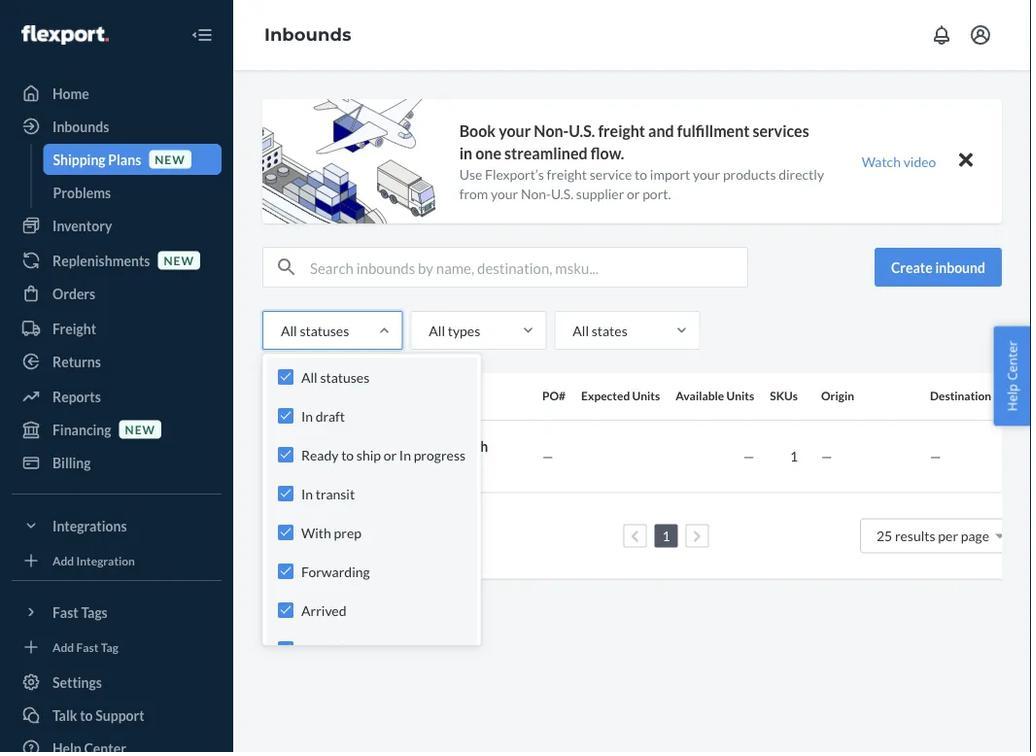 Task type: locate. For each thing, give the bounding box(es) containing it.
all left states
[[573, 322, 589, 339]]

all types
[[429, 322, 480, 339]]

shipping plans
[[53, 151, 141, 168]]

agreeable
[[371, 438, 434, 455]]

1 horizontal spatial units
[[727, 389, 755, 403]]

directly
[[779, 166, 824, 182]]

1 vertical spatial freight
[[547, 166, 587, 182]]

2 vertical spatial new
[[125, 422, 156, 436]]

1 vertical spatial to
[[341, 447, 354, 463]]

returns
[[52, 353, 101, 370]]

in left draft
[[301, 408, 313, 424]]

integrations button
[[12, 510, 222, 541]]

results
[[895, 528, 936, 544]]

add for add fast tag
[[52, 640, 74, 654]]

fast inside dropdown button
[[52, 604, 78, 621]]

flexport's
[[485, 166, 544, 182]]

2 vertical spatial in
[[301, 486, 313, 502]]

0 vertical spatial new
[[155, 152, 185, 166]]

in left transit
[[301, 486, 313, 502]]

— down origin
[[821, 448, 833, 465]]

— down available units
[[743, 448, 755, 465]]

square image
[[278, 390, 294, 405]]

0 horizontal spatial units
[[632, 389, 660, 403]]

0 vertical spatial inbounds
[[264, 24, 351, 45]]

settings link
[[12, 667, 222, 698]]

tag
[[101, 640, 119, 654]]

from
[[459, 185, 488, 202]]

your up one
[[499, 121, 531, 140]]

0 horizontal spatial inbounds
[[52, 118, 109, 135]]

1 down skus
[[790, 448, 798, 465]]

shipping
[[53, 151, 106, 168]]

0 vertical spatial add
[[52, 554, 74, 568]]

create
[[891, 259, 933, 276]]

to inside book your non-u.s. freight and fulfillment services in one streamlined flow. use flexport's freight service to import your products directly from your non-u.s. supplier or port.
[[635, 166, 648, 182]]

expected
[[581, 389, 630, 403]]

units
[[632, 389, 660, 403], [727, 389, 755, 403]]

0 vertical spatial fast
[[52, 604, 78, 621]]

1 horizontal spatial inbounds link
[[264, 24, 351, 45]]

0 vertical spatial non-
[[534, 121, 569, 140]]

0 vertical spatial or
[[627, 185, 640, 202]]

1 vertical spatial new
[[164, 253, 194, 267]]

new up orders link
[[164, 253, 194, 267]]

u.s.
[[569, 121, 595, 140], [551, 185, 574, 202]]

settings
[[52, 674, 102, 691]]

close navigation image
[[191, 23, 214, 47]]

u.s. left supplier
[[551, 185, 574, 202]]

all up "shipments"
[[301, 369, 318, 385]]

1 link
[[659, 528, 674, 544]]

inbounds link
[[264, 24, 351, 45], [12, 111, 222, 142]]

1 horizontal spatial inbounds
[[264, 24, 351, 45]]

0 vertical spatial all statuses
[[281, 322, 349, 339]]

close image
[[959, 148, 973, 172]]

new down reports link
[[125, 422, 156, 436]]

chevron left image
[[631, 530, 640, 543]]

add
[[52, 554, 74, 568], [52, 640, 74, 654]]

watch video button
[[849, 147, 950, 175]]

in
[[301, 408, 313, 424], [399, 447, 411, 463], [301, 486, 313, 502]]

1 vertical spatial fast
[[76, 640, 99, 654]]

transit
[[316, 486, 355, 502]]

u.s. up "flow."
[[569, 121, 595, 140]]

1 horizontal spatial 1
[[790, 448, 798, 465]]

available
[[676, 389, 724, 403]]

add left integration
[[52, 554, 74, 568]]

talk to support
[[52, 707, 145, 724]]

flow.
[[591, 143, 624, 162]]

all states
[[573, 322, 628, 339]]

units for available units
[[727, 389, 755, 403]]

book
[[459, 121, 496, 140]]

or inside book your non-u.s. freight and fulfillment services in one streamlined flow. use flexport's freight service to import your products directly from your non-u.s. supplier or port.
[[627, 185, 640, 202]]

1 right chevron left image
[[662, 528, 670, 544]]

2 add from the top
[[52, 640, 74, 654]]

cheetah
[[437, 438, 488, 455]]

reports link
[[12, 381, 222, 412]]

to left oct
[[341, 447, 354, 463]]

all
[[281, 322, 297, 339], [429, 322, 445, 339], [573, 322, 589, 339], [301, 369, 318, 385]]

replenishments
[[52, 252, 150, 269]]

0 horizontal spatial 1
[[662, 528, 670, 544]]

forwarding
[[301, 563, 370, 580]]

1 horizontal spatial to
[[341, 447, 354, 463]]

ready to ship or in progress
[[301, 447, 466, 463]]

1 vertical spatial inbounds link
[[12, 111, 222, 142]]

new
[[155, 152, 185, 166], [164, 253, 194, 267], [125, 422, 156, 436]]

to inside button
[[80, 707, 93, 724]]

or
[[627, 185, 640, 202], [384, 447, 397, 463]]

destination
[[930, 389, 992, 403]]

1 add from the top
[[52, 554, 74, 568]]

2 units from the left
[[727, 389, 755, 403]]

home link
[[12, 78, 222, 109]]

1
[[790, 448, 798, 465], [662, 528, 670, 544]]

0 vertical spatial to
[[635, 166, 648, 182]]

new for financing
[[125, 422, 156, 436]]

to up port. on the right top
[[635, 166, 648, 182]]

freight
[[598, 121, 646, 140], [547, 166, 587, 182]]

use
[[459, 166, 482, 182]]

0 horizontal spatial to
[[80, 707, 93, 724]]

add up settings
[[52, 640, 74, 654]]

0 vertical spatial statuses
[[300, 322, 349, 339]]

2 — from the left
[[743, 448, 755, 465]]

products
[[723, 166, 776, 182]]

units right available
[[727, 389, 755, 403]]

non-
[[534, 121, 569, 140], [521, 185, 551, 202]]

and
[[649, 121, 674, 140]]

1 vertical spatial or
[[384, 447, 397, 463]]

fulfillment
[[677, 121, 750, 140]]

0 vertical spatial freight
[[598, 121, 646, 140]]

1 vertical spatial inbounds
[[52, 118, 109, 135]]

— down destination
[[930, 448, 942, 465]]

0 vertical spatial your
[[499, 121, 531, 140]]

2 horizontal spatial to
[[635, 166, 648, 182]]

supplier
[[576, 185, 624, 202]]

page
[[961, 528, 990, 544]]

1 vertical spatial 1
[[662, 528, 670, 544]]

shipments
[[309, 389, 364, 403]]

— down po#
[[542, 448, 554, 465]]

orders link
[[12, 278, 222, 309]]

flexport logo image
[[21, 25, 109, 45]]

25 results per page
[[877, 528, 990, 544]]

0 vertical spatial in
[[301, 408, 313, 424]]

in right 23,
[[399, 447, 411, 463]]

freight down streamlined
[[547, 166, 587, 182]]

2 vertical spatial your
[[491, 185, 518, 202]]

1 vertical spatial all statuses
[[301, 369, 370, 385]]

2 vertical spatial to
[[80, 707, 93, 724]]

watch
[[862, 153, 901, 170]]

new right plans
[[155, 152, 185, 166]]

freight up "flow."
[[598, 121, 646, 140]]

add integration
[[52, 554, 135, 568]]

1 vertical spatial add
[[52, 640, 74, 654]]

1 — from the left
[[542, 448, 554, 465]]

fast left tags
[[52, 604, 78, 621]]

non- up streamlined
[[534, 121, 569, 140]]

25 results per page option
[[877, 528, 990, 544]]

your down flexport's
[[491, 185, 518, 202]]

0 horizontal spatial freight
[[547, 166, 587, 182]]

units right expected
[[632, 389, 660, 403]]

center
[[1004, 341, 1021, 381]]

—
[[542, 448, 554, 465], [743, 448, 755, 465], [821, 448, 833, 465], [930, 448, 942, 465]]

1 vertical spatial non-
[[521, 185, 551, 202]]

origin
[[821, 389, 855, 403]]

non- down flexport's
[[521, 185, 551, 202]]

0 vertical spatial u.s.
[[569, 121, 595, 140]]

fast left tag
[[76, 640, 99, 654]]

1 units from the left
[[632, 389, 660, 403]]

new for shipping plans
[[155, 152, 185, 166]]

types
[[448, 322, 480, 339]]

zealously
[[310, 438, 369, 455]]

0 horizontal spatial or
[[384, 447, 397, 463]]

help
[[1004, 384, 1021, 412]]

book your non-u.s. freight and fulfillment services in one streamlined flow. use flexport's freight service to import your products directly from your non-u.s. supplier or port.
[[459, 121, 824, 202]]

to right talk
[[80, 707, 93, 724]]

your right the import
[[693, 166, 721, 182]]

1 horizontal spatial or
[[627, 185, 640, 202]]

states
[[592, 322, 628, 339]]

your
[[499, 121, 531, 140], [693, 166, 721, 182], [491, 185, 518, 202]]

to
[[635, 166, 648, 182], [341, 447, 354, 463], [80, 707, 93, 724]]



Task type: describe. For each thing, give the bounding box(es) containing it.
created
[[310, 459, 352, 473]]

fast tags button
[[12, 597, 222, 628]]

streamlined
[[505, 143, 588, 162]]

inventory link
[[12, 210, 222, 241]]

home
[[52, 85, 89, 102]]

square image
[[278, 451, 294, 466]]

to for ready to ship or in progress
[[341, 447, 354, 463]]

po#
[[542, 389, 566, 403]]

chevron right image
[[693, 530, 702, 543]]

watch video
[[862, 153, 937, 170]]

problems
[[53, 184, 111, 201]]

support
[[96, 707, 145, 724]]

expected units
[[581, 389, 660, 403]]

23,
[[376, 459, 393, 473]]

with
[[301, 524, 331, 541]]

in draft
[[301, 408, 345, 424]]

import
[[650, 166, 690, 182]]

1 vertical spatial statuses
[[320, 369, 370, 385]]

in for in draft
[[301, 408, 313, 424]]

ship
[[357, 447, 381, 463]]

all up square image
[[281, 322, 297, 339]]

prep
[[334, 524, 362, 541]]

available units
[[676, 389, 755, 403]]

arrived
[[301, 602, 347, 619]]

25
[[877, 528, 893, 544]]

with prep
[[301, 524, 362, 541]]

1 vertical spatial u.s.
[[551, 185, 574, 202]]

add integration link
[[12, 549, 222, 573]]

add fast tag link
[[12, 636, 222, 659]]

integration
[[76, 554, 135, 568]]

service
[[590, 166, 632, 182]]

all left types
[[429, 322, 445, 339]]

create inbound button
[[875, 248, 1002, 287]]

billing link
[[12, 447, 222, 478]]

tags
[[81, 604, 108, 621]]

open account menu image
[[969, 23, 993, 47]]

1 horizontal spatial freight
[[598, 121, 646, 140]]

skus
[[770, 389, 798, 403]]

port.
[[643, 185, 671, 202]]

inventory
[[52, 217, 112, 234]]

new for replenishments
[[164, 253, 194, 267]]

oct
[[355, 459, 374, 473]]

reports
[[52, 388, 101, 405]]

help center
[[1004, 341, 1021, 412]]

draft
[[316, 408, 345, 424]]

integrations
[[52, 518, 127, 534]]

to for talk to support
[[80, 707, 93, 724]]

progress
[[414, 447, 466, 463]]

add fast tag
[[52, 640, 119, 654]]

help center button
[[994, 326, 1031, 426]]

billing
[[52, 454, 91, 471]]

receiving
[[301, 641, 359, 658]]

create inbound
[[891, 259, 986, 276]]

in
[[459, 143, 473, 162]]

fast tags
[[52, 604, 108, 621]]

plans
[[108, 151, 141, 168]]

returns link
[[12, 346, 222, 377]]

add for add integration
[[52, 554, 74, 568]]

1 vertical spatial in
[[399, 447, 411, 463]]

freight
[[52, 320, 96, 337]]

inbound
[[936, 259, 986, 276]]

1 vertical spatial your
[[693, 166, 721, 182]]

ready
[[301, 447, 339, 463]]

Search inbounds by name, destination, msku... text field
[[310, 248, 748, 287]]

0 horizontal spatial inbounds link
[[12, 111, 222, 142]]

video
[[904, 153, 937, 170]]

in for in transit
[[301, 486, 313, 502]]

financing
[[52, 421, 111, 438]]

freight link
[[12, 313, 222, 344]]

0 vertical spatial inbounds link
[[264, 24, 351, 45]]

open notifications image
[[930, 23, 954, 47]]

services
[[753, 121, 809, 140]]

per
[[938, 528, 959, 544]]

one
[[476, 143, 502, 162]]

2023
[[395, 459, 422, 473]]

zealously agreeable cheetah created oct 23, 2023
[[310, 438, 488, 473]]

4 — from the left
[[930, 448, 942, 465]]

talk to support button
[[12, 700, 222, 731]]

orders
[[52, 285, 95, 302]]

units for expected units
[[632, 389, 660, 403]]

3 — from the left
[[821, 448, 833, 465]]

problems link
[[43, 177, 222, 208]]

talk
[[52, 707, 77, 724]]

0 vertical spatial 1
[[790, 448, 798, 465]]



Task type: vqa. For each thing, say whether or not it's contained in the screenshot.
Flexport logo
yes



